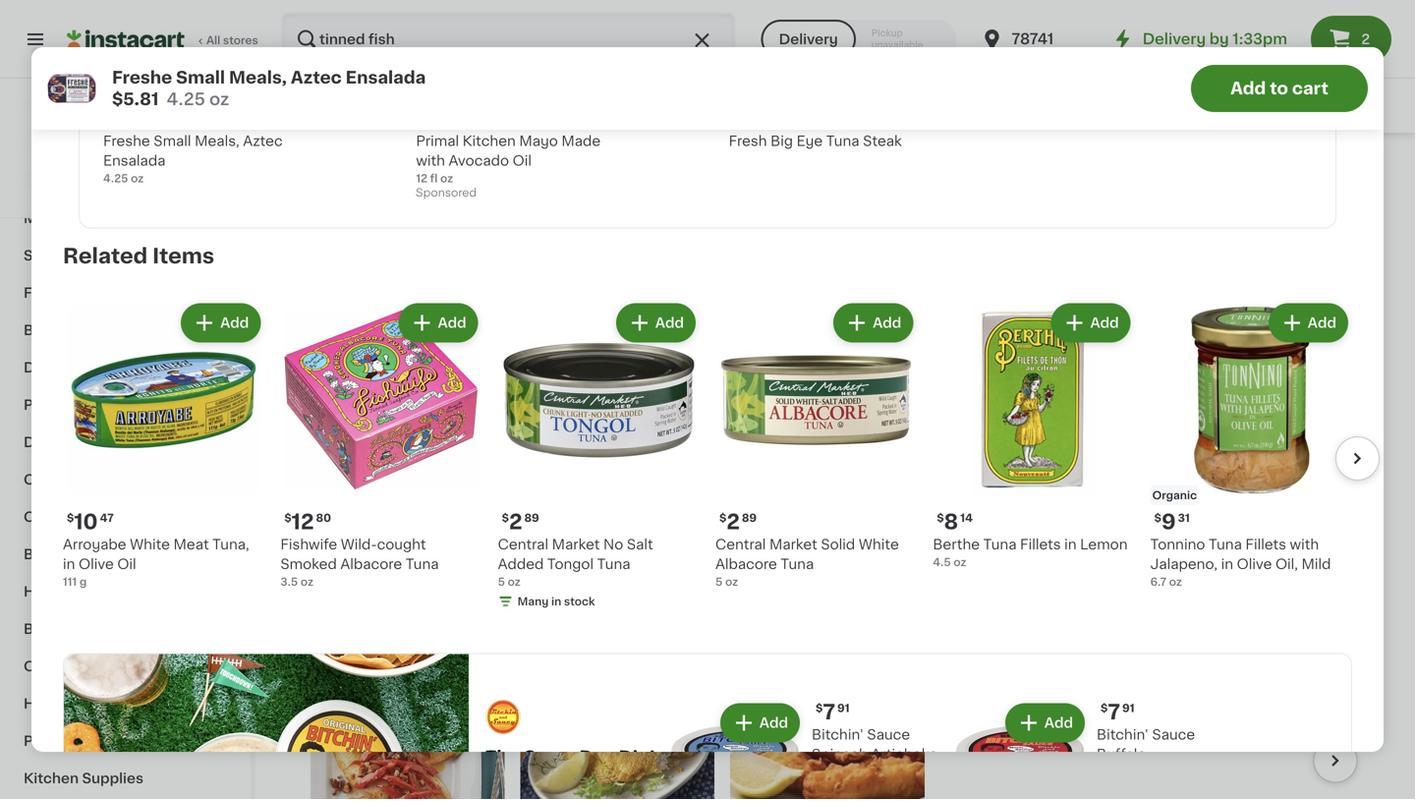 Task type: vqa. For each thing, say whether or not it's contained in the screenshot.


Task type: locate. For each thing, give the bounding box(es) containing it.
0 vertical spatial goods
[[53, 435, 100, 449]]

in
[[983, 482, 995, 496], [1065, 538, 1077, 551], [63, 557, 75, 571], [1221, 557, 1234, 571], [551, 596, 562, 607]]

central market link
[[72, 102, 178, 163]]

0 vertical spatial tonnino
[[843, 482, 898, 496]]

kitchen supplies link
[[12, 760, 239, 797]]

$ inside $ 5 freshe small meals, aztec ensalada 4.25 oz
[[107, 109, 114, 120]]

tuna,
[[1264, 84, 1301, 97], [212, 537, 249, 551]]

2 up 'added' on the bottom of the page
[[509, 511, 522, 532]]

0 horizontal spatial 4.25
[[103, 173, 128, 184]]

meals, for freshe small meals, provence nicoise
[[386, 482, 431, 496]]

meals,
[[229, 69, 287, 86], [195, 134, 240, 148], [386, 482, 431, 496]]

1 horizontal spatial with
[[1290, 538, 1319, 551]]

1 vertical spatial stock
[[564, 596, 595, 607]]

market left solid
[[770, 537, 818, 551]]

oz inside safe catch elite wild tuna, garlic herb, mercury tested 2.6 oz
[[1137, 123, 1150, 133]]

2
[[1362, 32, 1370, 46], [727, 511, 740, 532], [509, 511, 522, 532]]

care for personal care
[[89, 734, 123, 748]]

1 91 from the left
[[837, 703, 850, 713]]

1 horizontal spatial delivery
[[1143, 32, 1206, 46]]

2 vertical spatial freshe
[[295, 482, 342, 496]]

2 horizontal spatial recipe card group
[[731, 637, 925, 799]]

$ 2 89 up central market solid white albacore tuna 5 oz
[[720, 511, 757, 532]]

1 horizontal spatial aztec
[[291, 69, 342, 86]]

$ 7 91
[[816, 702, 850, 722], [1101, 702, 1135, 722]]

1 olive from the left
[[79, 557, 114, 571]]

item carousel region containing 10
[[35, 291, 1380, 645]]

tonnino for tonnino tuna fillets in spring water
[[843, 482, 898, 496]]

0 horizontal spatial tonnino
[[843, 482, 898, 496]]

$ inside $ 9 31
[[1155, 512, 1162, 523]]

$ 11 29
[[573, 456, 615, 476]]

10
[[427, 108, 451, 129], [74, 511, 98, 532]]

1 horizontal spatial recipe card group
[[521, 637, 715, 799]]

1 horizontal spatial white
[[859, 537, 899, 551]]

12
[[416, 173, 428, 184], [292, 511, 314, 532]]

$ 2 89 for central market solid white albacore tuna
[[720, 511, 757, 532]]

product group containing 11
[[569, 187, 828, 536]]

0 horizontal spatial tuna,
[[212, 537, 249, 551]]

0 vertical spatial sponsored badge image
[[416, 188, 476, 199]]

ensalada up primal
[[346, 69, 426, 86]]

1 vertical spatial meals,
[[195, 134, 240, 148]]

baking
[[24, 622, 72, 636]]

7 up buffalo
[[1108, 702, 1121, 722]]

1 vertical spatial meat
[[174, 537, 209, 551]]

$ 2 89 up 'added' on the bottom of the page
[[502, 511, 539, 532]]

1 vertical spatial fl
[[430, 173, 438, 184]]

1 vertical spatial 4.25
[[103, 173, 128, 184]]

produce link
[[12, 87, 239, 125]]

sponsored badge image down avocado
[[416, 188, 476, 199]]

sauce inside bitchin' sauce buffalo
[[1152, 728, 1195, 742]]

kitchen supplies
[[24, 772, 143, 785]]

1 vertical spatial 10
[[74, 511, 98, 532]]

bitchin' inside the bitchin' sauce spinach artichoke
[[812, 728, 864, 742]]

fillets down spring
[[1020, 538, 1061, 551]]

1 vertical spatial freshe
[[103, 134, 150, 148]]

albacore inside central market solid white albacore tuna 5 oz
[[716, 557, 777, 571]]

frozen snacks
[[1205, 99, 1304, 113]]

0 vertical spatial ensalada
[[346, 69, 426, 86]]

0 horizontal spatial delivery
[[779, 32, 838, 46]]

add button for berthe tuna fillets in lemon
[[1053, 305, 1129, 341]]

central
[[72, 146, 125, 160], [716, 537, 766, 551], [498, 538, 549, 551]]

29
[[600, 457, 615, 468]]

oz inside tonnino tuna fillets with jalapeno, in olive oil, mild 6.7 oz
[[1169, 576, 1182, 587]]

1 vertical spatial goods
[[83, 510, 130, 524]]

1 vertical spatial kitchen
[[24, 772, 79, 785]]

12 left 80
[[292, 511, 314, 532]]

0 horizontal spatial 10
[[74, 511, 98, 532]]

central for central market no salt added tongol tuna 5 oz
[[498, 538, 549, 551]]

2 horizontal spatial central
[[716, 537, 766, 551]]

1 horizontal spatial $ 2 89
[[720, 511, 757, 532]]

berthe tuna fillets in lemon 4.5 oz
[[933, 538, 1128, 567]]

white inside 'les mouettes d'arvor french mackerel fillets with white wine muscadet 5.96 fl oz'
[[989, 103, 1030, 117]]

10 left the 47 on the left of page
[[74, 511, 98, 532]]

$ for arroyabe white meat tuna, in olive oil
[[67, 512, 74, 523]]

meals, inside freshe small meals, aztec ensalada $5.81 4.25 oz
[[229, 69, 287, 86]]

& inside gerard & dominique seafoods european style smoked salmon
[[1169, 482, 1180, 496]]

oils, vinegars, & spices link
[[12, 648, 239, 685]]

0 vertical spatial freshe
[[112, 69, 172, 86]]

1 horizontal spatial 4.25
[[167, 91, 205, 108]]

2 bitchin' from the left
[[1097, 728, 1149, 742]]

0 vertical spatial with
[[416, 154, 445, 168]]

sauces
[[129, 473, 181, 487]]

2 horizontal spatial market
[[770, 537, 818, 551]]

delivery up the recommended searches element
[[779, 32, 838, 46]]

89
[[742, 512, 757, 523], [524, 512, 539, 523]]

0 vertical spatial oil
[[513, 154, 532, 168]]

1 horizontal spatial tuna,
[[1264, 84, 1301, 97]]

2 sauce from the left
[[1152, 728, 1195, 742]]

1 horizontal spatial 10
[[427, 108, 451, 129]]

small for freshe small meals, provence nicoise
[[345, 482, 383, 496]]

les mouettes d'arvor french mackerel fillets with white wine muscadet 5.96 fl oz
[[843, 84, 1068, 153]]

$ 7 91 up spinach at the right
[[816, 702, 850, 722]]

0 horizontal spatial 2
[[509, 511, 522, 532]]

small inside freshe small meals, provence nicoise
[[345, 482, 383, 496]]

stock inside 'product' 'group'
[[386, 525, 417, 535]]

olive inside tonnino tuna fillets with jalapeno, in olive oil, mild 6.7 oz
[[1237, 557, 1272, 571]]

add button for fishwife wild-cought smoked albacore tuna
[[400, 305, 476, 341]]

market for central market
[[128, 146, 178, 160]]

white down the soups
[[130, 537, 170, 551]]

bitchin' up spinach at the right
[[812, 728, 864, 742]]

stock down tongol
[[564, 596, 595, 607]]

$ up buffalo
[[1101, 703, 1108, 713]]

market up policy
[[128, 146, 178, 160]]

freshe for freshe small meals, provence nicoise
[[295, 482, 342, 496]]

0 horizontal spatial $ 2 89
[[502, 511, 539, 532]]

fl down muscadet
[[871, 142, 879, 153]]

$ for bitchin' sauce buffalo
[[1101, 703, 1108, 713]]

sponsored badge image
[[416, 188, 476, 199], [1118, 520, 1177, 531]]

10 up primal
[[427, 108, 451, 129]]

freshe
[[112, 69, 172, 86], [103, 134, 150, 148], [295, 482, 342, 496]]

bitchin' inside bitchin' sauce buffalo
[[1097, 728, 1149, 742]]

$ left 31
[[1155, 512, 1162, 523]]

1 horizontal spatial oil
[[513, 154, 532, 168]]

oil up household link
[[117, 557, 136, 571]]

1 horizontal spatial bitchin'
[[1097, 728, 1149, 742]]

bitchin' up buffalo
[[1097, 728, 1149, 742]]

2 $ 2 89 from the left
[[502, 511, 539, 532]]

1 vertical spatial care
[[89, 734, 123, 748]]

0 horizontal spatial white
[[130, 537, 170, 551]]

freshe for freshe small meals, aztec ensalada $5.81 4.25 oz
[[112, 69, 172, 86]]

french
[[995, 84, 1043, 97]]

aztec left caviar,
[[291, 69, 342, 86]]

1 horizontal spatial smoked
[[1226, 501, 1283, 515]]

many
[[518, 596, 549, 607]]

5
[[114, 108, 128, 129], [306, 456, 320, 476], [716, 576, 723, 587], [498, 576, 505, 587]]

1 horizontal spatial meat
[[174, 537, 209, 551]]

1 vertical spatial smoked
[[280, 557, 337, 571]]

item carousel region
[[35, 291, 1380, 645], [311, 629, 1360, 799]]

oz inside freshe small meals, aztec ensalada $5.81 4.25 oz
[[209, 91, 229, 108]]

central up 'added' on the bottom of the page
[[498, 538, 549, 551]]

avocado
[[449, 154, 509, 168]]

4.5
[[933, 557, 951, 567]]

0 horizontal spatial ensalada
[[103, 154, 166, 168]]

meat down 100%
[[24, 211, 60, 225]]

7 up spinach at the right
[[823, 702, 836, 722]]

oil inside arroyabe white meat tuna, in olive oil 111 g
[[117, 557, 136, 571]]

the
[[486, 749, 519, 766]]

11 up the "romanov"
[[306, 58, 324, 78]]

$ up central market solid white albacore tuna 5 oz
[[720, 512, 727, 523]]

aztec inside freshe small meals, aztec ensalada $5.81 4.25 oz
[[291, 69, 342, 86]]

olive down 'arroyabe'
[[79, 557, 114, 571]]

sauce for buffalo
[[1152, 728, 1195, 742]]

prepared foods
[[24, 398, 136, 412]]

1 $ 2 89 from the left
[[720, 511, 757, 532]]

with
[[954, 103, 986, 117]]

small up policy
[[154, 134, 191, 148]]

tonnino up jalapeno,
[[1151, 538, 1206, 551]]

fillets inside tonnino tuna fillets with jalapeno, in olive oil, mild 6.7 oz
[[1246, 538, 1287, 551]]

freshe inside $ 5 freshe small meals, aztec ensalada 4.25 oz
[[103, 134, 150, 148]]

with inside 10 primal kitchen mayo made with avocado oil 12 fl oz
[[416, 154, 445, 168]]

0 vertical spatial stock
[[386, 525, 417, 535]]

0 horizontal spatial sauce
[[867, 728, 910, 742]]

$ inside the '$ 8 14'
[[937, 512, 944, 523]]

central for central market solid white albacore tuna 5 oz
[[716, 537, 766, 551]]

add button for tonnino tuna fillets with jalapeno, in olive oil, mild
[[1271, 305, 1347, 341]]

freshe small meals, provence nicoise
[[295, 482, 500, 515]]

&
[[65, 137, 77, 150], [63, 211, 75, 225], [78, 249, 90, 262], [103, 435, 115, 449], [114, 473, 126, 487], [1169, 482, 1180, 496], [133, 510, 145, 524], [128, 660, 140, 673]]

0 horizontal spatial 12
[[292, 511, 314, 532]]

12 down primal
[[416, 173, 428, 184]]

olive left oil,
[[1237, 557, 1272, 571]]

2 horizontal spatial organic
[[1153, 490, 1197, 501]]

eggs
[[80, 137, 115, 150]]

oz inside central market solid white albacore tuna 5 oz
[[725, 576, 738, 587]]

oil down mayo
[[513, 154, 532, 168]]

$ inside $ 11 29
[[573, 457, 580, 468]]

1 sauce from the left
[[867, 728, 910, 742]]

0 horizontal spatial albacore
[[340, 557, 402, 571]]

$3.74 element
[[1118, 55, 1376, 81]]

4.25 inside freshe small meals, aztec ensalada $5.81 4.25 oz
[[167, 91, 205, 108]]

bitchin' sauce logo image
[[486, 699, 521, 735]]

meals, inside $ 5 freshe small meals, aztec ensalada 4.25 oz
[[195, 134, 240, 148]]

1 horizontal spatial sauce
[[1152, 728, 1195, 742]]

0 vertical spatial 12
[[416, 173, 428, 184]]

tuna, up the snacks
[[1264, 84, 1301, 97]]

100%
[[50, 189, 80, 200]]

& down 100%
[[63, 211, 75, 225]]

0 horizontal spatial 11
[[306, 58, 324, 78]]

kitchen up avocado
[[463, 134, 516, 148]]

smoked down fishwife
[[280, 557, 337, 571]]

2 for central market solid white albacore tuna
[[727, 511, 740, 532]]

2 89 from the left
[[524, 512, 539, 523]]

fillets for berthe tuna fillets in lemon 4.5 oz
[[1020, 538, 1061, 551]]

$ left 14 on the right bottom
[[937, 512, 944, 523]]

small inside freshe small meals, aztec ensalada $5.81 4.25 oz
[[176, 69, 225, 86]]

oz inside central market no salt added tongol tuna 5 oz
[[508, 576, 521, 587]]

0 vertical spatial 11
[[306, 58, 324, 78]]

smoked down dominique
[[1226, 501, 1283, 515]]

ensalada inside $ 5 freshe small meals, aztec ensalada 4.25 oz
[[103, 154, 166, 168]]

0 horizontal spatial bitchin'
[[812, 728, 864, 742]]

4.25 up the satisfaction
[[103, 173, 128, 184]]

tonnino up solid
[[843, 482, 898, 496]]

fillets
[[910, 103, 951, 117], [938, 482, 979, 496], [1020, 538, 1061, 551], [1246, 538, 1287, 551]]

meat down the soups
[[174, 537, 209, 551]]

meat inside arroyabe white meat tuna, in olive oil 111 g
[[174, 537, 209, 551]]

0 vertical spatial small
[[176, 69, 225, 86]]

with down primal
[[416, 154, 445, 168]]

beverages
[[24, 174, 99, 188]]

1 bitchin' from the left
[[812, 728, 864, 742]]

seafood
[[78, 211, 138, 225]]

1 horizontal spatial olive
[[1237, 557, 1272, 571]]

1 horizontal spatial kitchen
[[463, 134, 516, 148]]

89 up 'added' on the bottom of the page
[[524, 512, 539, 523]]

small up likely out of stock
[[345, 482, 383, 496]]

91 up bitchin' sauce buffalo
[[1123, 703, 1135, 713]]

fl inside 'les mouettes d'arvor french mackerel fillets with white wine muscadet 5.96 fl oz'
[[871, 142, 879, 153]]

fillets down $9.31 element
[[938, 482, 979, 496]]

47
[[100, 512, 114, 523]]

0 horizontal spatial fl
[[430, 173, 438, 184]]

care down vinegars,
[[74, 697, 108, 711]]

aztec down freshe small meals, aztec ensalada $5.81 4.25 oz
[[243, 134, 283, 148]]

stores
[[223, 35, 258, 46]]

oz inside fishwife wild-cought smoked albacore tuna 3.5 oz
[[301, 576, 314, 587]]

small for freshe small meals, aztec ensalada $5.81 4.25 oz
[[176, 69, 225, 86]]

tested
[[1220, 103, 1267, 117]]

1 horizontal spatial organic
[[845, 434, 890, 445]]

$ inside $ 12 80
[[284, 512, 292, 523]]

albacore for 12
[[340, 557, 402, 571]]

1 horizontal spatial 12
[[416, 173, 428, 184]]

2 albacore from the left
[[340, 557, 402, 571]]

in right jalapeno,
[[1221, 557, 1234, 571]]

$ 9 31
[[1155, 511, 1190, 532]]

steak
[[863, 134, 902, 148]]

condiments & sauces link
[[12, 461, 239, 498]]

white down french at the top of the page
[[989, 103, 1030, 117]]

care up supplies at the left bottom of page
[[89, 734, 123, 748]]

sponsored badge image down european
[[1118, 520, 1177, 531]]

delivery left by
[[1143, 32, 1206, 46]]

1 vertical spatial 12
[[292, 511, 314, 532]]

0 vertical spatial 10
[[427, 108, 451, 129]]

4.25 up $ 5 freshe small meals, aztec ensalada 4.25 oz at left top
[[167, 91, 205, 108]]

cart
[[1292, 80, 1329, 97]]

with up mild
[[1290, 538, 1319, 551]]

1 horizontal spatial tonnino
[[1151, 538, 1206, 551]]

vinegars,
[[59, 660, 125, 673]]

black
[[425, 84, 463, 97]]

$ up 'added' on the bottom of the page
[[502, 512, 509, 523]]

smoked inside gerard & dominique seafoods european style smoked salmon
[[1226, 501, 1283, 515]]

$ 7 91 up buffalo
[[1101, 702, 1135, 722]]

mild
[[1302, 557, 1331, 571]]

1 vertical spatial small
[[154, 134, 191, 148]]

central inside central market no salt added tongol tuna 5 oz
[[498, 538, 549, 551]]

goods up 'arroyabe'
[[83, 510, 130, 524]]

6.7
[[1151, 576, 1167, 587]]

delivery for delivery
[[779, 32, 838, 46]]

market inside central market solid white albacore tuna 5 oz
[[770, 537, 818, 551]]

sponsored badge image inside 'product' 'group'
[[1118, 520, 1177, 531]]

goods down prepared foods
[[53, 435, 100, 449]]

$ down $5.81
[[107, 109, 114, 120]]

91 up spinach at the right
[[837, 703, 850, 713]]

meat & seafood link
[[12, 200, 239, 237]]

albacore for 2
[[716, 557, 777, 571]]

meals, down stores
[[229, 69, 287, 86]]

1 horizontal spatial 2
[[727, 511, 740, 532]]

market inside central market no salt added tongol tuna 5 oz
[[552, 538, 600, 551]]

central up pricing
[[72, 146, 125, 160]]

2 horizontal spatial 2
[[1362, 32, 1370, 46]]

7
[[823, 702, 836, 722], [1108, 702, 1121, 722]]

0 vertical spatial care
[[74, 697, 108, 711]]

white inside central market solid white albacore tuna 5 oz
[[859, 537, 899, 551]]

1 vertical spatial tuna,
[[212, 537, 249, 551]]

fillets up oil,
[[1246, 538, 1287, 551]]

fillets for tonnino tuna fillets in spring water
[[938, 482, 979, 496]]

frozen
[[1205, 99, 1250, 113]]

freshe inside freshe small meals, provence nicoise
[[295, 482, 342, 496]]

1 $ 7 91 from the left
[[816, 702, 850, 722]]

0 horizontal spatial with
[[416, 154, 445, 168]]

fishwife wild-cought smoked albacore tuna 3.5 oz
[[280, 538, 439, 587]]

condiments
[[24, 473, 111, 487]]

0 horizontal spatial sponsored badge image
[[416, 188, 476, 199]]

kitchen down personal
[[24, 772, 79, 785]]

lemon
[[1080, 538, 1128, 551]]

2 7 from the left
[[1108, 702, 1121, 722]]

market for central market solid white albacore tuna 5 oz
[[770, 537, 818, 551]]

89 up central market solid white albacore tuna 5 oz
[[742, 512, 757, 523]]

1 albacore from the left
[[716, 557, 777, 571]]

meat & seafood
[[24, 211, 138, 225]]

0 horizontal spatial olive
[[79, 557, 114, 571]]

delivery
[[1143, 32, 1206, 46], [779, 32, 838, 46]]

breakfast link
[[12, 536, 239, 573]]

2 olive from the left
[[1237, 557, 1272, 571]]

2 $ 7 91 from the left
[[1101, 702, 1135, 722]]

the game day dip!
[[486, 749, 655, 766]]

7 for bitchin' sauce spinach artichoke
[[823, 702, 836, 722]]

1 horizontal spatial sponsored badge image
[[1118, 520, 1177, 531]]

service type group
[[761, 20, 957, 59]]

meals, inside freshe small meals, provence nicoise
[[386, 482, 431, 496]]

0 horizontal spatial organic
[[571, 434, 616, 445]]

1 vertical spatial ensalada
[[103, 154, 166, 168]]

central left solid
[[716, 537, 766, 551]]

1 vertical spatial with
[[1290, 538, 1319, 551]]

add
[[1061, 46, 1097, 62], [1231, 80, 1266, 97], [1332, 204, 1360, 217], [220, 316, 249, 330], [438, 316, 467, 330], [655, 316, 684, 330], [873, 316, 902, 330], [1091, 316, 1119, 330], [1308, 316, 1337, 330], [760, 716, 788, 730], [1045, 716, 1073, 730]]

0 vertical spatial aztec
[[291, 69, 342, 86]]

recipe card group
[[311, 637, 505, 799], [521, 637, 715, 799], [731, 637, 925, 799]]

$ up 'arroyabe'
[[67, 512, 74, 523]]

$14.55 element
[[1118, 453, 1376, 479]]

freshe inside freshe small meals, aztec ensalada $5.81 4.25 oz
[[112, 69, 172, 86]]

g
[[79, 576, 87, 587]]

$ 7 91 for bitchin' sauce spinach artichoke
[[816, 702, 850, 722]]

fillets inside "berthe tuna fillets in lemon 4.5 oz"
[[1020, 538, 1061, 551]]

0 horizontal spatial smoked
[[280, 557, 337, 571]]

sauce inside the bitchin' sauce spinach artichoke
[[867, 728, 910, 742]]

oz inside 'les mouettes d'arvor french mackerel fillets with white wine muscadet 5.96 fl oz'
[[881, 142, 894, 153]]

tonnino tuna fillets in spring water
[[843, 482, 1087, 496]]

tuna inside central market no salt added tongol tuna 5 oz
[[597, 557, 631, 571]]

1 vertical spatial sponsored badge image
[[1118, 520, 1177, 531]]

in up 111
[[63, 557, 75, 571]]

breakfast
[[24, 547, 92, 561]]

1 horizontal spatial market
[[552, 538, 600, 551]]

1 vertical spatial oil
[[117, 557, 136, 571]]

1 horizontal spatial central
[[498, 538, 549, 551]]

None search field
[[281, 12, 736, 67]]

albacore inside fishwife wild-cought smoked albacore tuna 3.5 oz
[[340, 557, 402, 571]]

ensalada up pricing
[[103, 154, 166, 168]]

care
[[74, 697, 108, 711], [89, 734, 123, 748]]

out
[[350, 525, 369, 535]]

stock up cought
[[386, 525, 417, 535]]

2 91 from the left
[[1123, 703, 1135, 713]]

1 horizontal spatial stock
[[564, 596, 595, 607]]

1 vertical spatial 11
[[580, 456, 598, 476]]

in inside arroyabe white meat tuna, in olive oil 111 g
[[63, 557, 75, 571]]

in inside tonnino tuna fillets with jalapeno, in olive oil, mild 6.7 oz
[[1221, 557, 1234, 571]]

0 vertical spatial kitchen
[[463, 134, 516, 148]]

canned goods & soups
[[24, 510, 193, 524]]

central for central market
[[72, 146, 125, 160]]

delivery inside button
[[779, 32, 838, 46]]

$ up fishwife
[[284, 512, 292, 523]]

1 horizontal spatial albacore
[[716, 557, 777, 571]]

white right solid
[[859, 537, 899, 551]]

meals, up guarantee
[[195, 134, 240, 148]]

$ left 29
[[573, 457, 580, 468]]

0 vertical spatial 4.25
[[167, 91, 205, 108]]

0 horizontal spatial central
[[72, 146, 125, 160]]

made
[[562, 134, 601, 148]]

89 for central market solid white albacore tuna
[[742, 512, 757, 523]]

0 horizontal spatial 91
[[837, 703, 850, 713]]

11 left 29
[[580, 456, 598, 476]]

1 horizontal spatial 91
[[1123, 703, 1135, 713]]

80
[[316, 512, 331, 523]]

small down all
[[176, 69, 225, 86]]

2 button
[[1311, 16, 1392, 63]]

0 vertical spatial smoked
[[1226, 501, 1283, 515]]

personal care
[[24, 734, 123, 748]]

0 horizontal spatial stock
[[386, 525, 417, 535]]

add button for central market no salt added tongol tuna
[[618, 305, 694, 341]]

0 horizontal spatial 7
[[823, 702, 836, 722]]

meals, up cought
[[386, 482, 431, 496]]

all
[[1100, 46, 1121, 62]]

1 horizontal spatial 7
[[1108, 702, 1121, 722]]

1 vertical spatial tonnino
[[1151, 538, 1206, 551]]

bitchin'
[[812, 728, 864, 742], [1097, 728, 1149, 742]]

market up tongol
[[552, 538, 600, 551]]

related items
[[63, 246, 214, 266]]

oil,
[[1276, 557, 1298, 571]]

central inside central market solid white albacore tuna 5 oz
[[716, 537, 766, 551]]

2 up central market solid white albacore tuna 5 oz
[[727, 511, 740, 532]]

white inside arroyabe white meat tuna, in olive oil 111 g
[[130, 537, 170, 551]]

tonnino inside tonnino tuna fillets with jalapeno, in olive oil, mild 6.7 oz
[[1151, 538, 1206, 551]]

1 horizontal spatial ensalada
[[346, 69, 426, 86]]

1 7 from the left
[[823, 702, 836, 722]]

product group containing tonnino tuna fillets in spring water
[[843, 187, 1102, 532]]

central market
[[72, 146, 178, 160]]

fillets down mouettes
[[910, 103, 951, 117]]

in left 'lemon'
[[1065, 538, 1077, 551]]

household
[[24, 585, 101, 599]]

mackerel
[[843, 103, 906, 117]]

olive
[[79, 557, 114, 571], [1237, 557, 1272, 571]]

fl down primal
[[430, 173, 438, 184]]

12 inside 'product' 'group'
[[292, 511, 314, 532]]

0 horizontal spatial $ 7 91
[[816, 702, 850, 722]]

2 up prepare link
[[1362, 32, 1370, 46]]

with inside tonnino tuna fillets with jalapeno, in olive oil, mild 6.7 oz
[[1290, 538, 1319, 551]]

1 vertical spatial aztec
[[243, 134, 283, 148]]

product group
[[416, 0, 610, 204], [295, 187, 553, 542], [569, 187, 828, 536], [843, 187, 1102, 532], [1118, 187, 1376, 536], [63, 299, 265, 590], [280, 299, 482, 590], [498, 299, 700, 613], [716, 299, 917, 590], [933, 299, 1135, 570], [1151, 299, 1353, 590]]

delivery for delivery by 1:33pm
[[1143, 32, 1206, 46]]

$ up spinach at the right
[[816, 703, 823, 713]]

tuna, left fishwife
[[212, 537, 249, 551]]

1 horizontal spatial $ 7 91
[[1101, 702, 1135, 722]]

2 vertical spatial meals,
[[386, 482, 431, 496]]

$ inside $ 10 47
[[67, 512, 74, 523]]

1:33pm
[[1233, 32, 1288, 46]]

& up european
[[1169, 482, 1180, 496]]

tonnino tuna fillets with jalapeno, in olive oil, mild 6.7 oz
[[1151, 538, 1331, 587]]

1 89 from the left
[[742, 512, 757, 523]]

tuna inside tonnino tuna fillets with jalapeno, in olive oil, mild 6.7 oz
[[1209, 538, 1242, 551]]

by
[[1210, 32, 1229, 46]]

freshe small meals, aztec ensalada $5.81 4.25 oz
[[112, 69, 426, 108]]

5 inside 'product' 'group'
[[306, 456, 320, 476]]



Task type: describe. For each thing, give the bounding box(es) containing it.
care for health care
[[74, 697, 108, 711]]

5 inside central market no salt added tongol tuna 5 oz
[[498, 576, 505, 587]]

sauce for spinach
[[867, 728, 910, 742]]

prepared
[[24, 398, 89, 412]]

market for central market no salt added tongol tuna 5 oz
[[552, 538, 600, 551]]

arroyabe white meat tuna, in olive oil 111 g
[[63, 537, 249, 587]]

product group containing add
[[1118, 187, 1376, 536]]

condiments & sauces
[[24, 473, 181, 487]]

canned
[[24, 510, 79, 524]]

recommended searches element
[[271, 79, 1415, 133]]

$ for fishwife wild-cought smoked albacore tuna
[[284, 512, 292, 523]]

jalapeno,
[[1151, 557, 1218, 571]]

related
[[63, 246, 148, 266]]

gerard & dominique seafoods european style smoked salmon button
[[1118, 187, 1376, 518]]

view
[[67, 170, 93, 180]]

pricing
[[96, 170, 135, 180]]

5.96
[[843, 142, 868, 153]]

fillets for tonnino tuna fillets with jalapeno, in olive oil, mild 6.7 oz
[[1246, 538, 1287, 551]]

bitchin' for bitchin' sauce spinach artichoke
[[812, 728, 864, 742]]

prepare link
[[1337, 86, 1415, 125]]

recipes link
[[12, 50, 239, 87]]

garlic
[[1305, 84, 1345, 97]]

health care
[[24, 697, 108, 711]]

in right many
[[551, 596, 562, 607]]

tuna, inside arroyabe white meat tuna, in olive oil 111 g
[[212, 537, 249, 551]]

$ 2 89 for central market no salt added tongol tuna
[[502, 511, 539, 532]]

1 recipe card group from the left
[[311, 637, 505, 799]]

berthe
[[933, 538, 980, 551]]

soups
[[148, 510, 193, 524]]

bitchin' sauce game day dip image
[[64, 654, 469, 799]]

arroyabe
[[63, 537, 126, 551]]

european
[[1118, 501, 1183, 515]]

gerard & dominique seafoods european style smoked salmon
[[1118, 482, 1338, 515]]

$ for bitchin' sauce spinach artichoke
[[816, 703, 823, 713]]

$ for tonnino tuna fillets with jalapeno, in olive oil, mild
[[1155, 512, 1162, 523]]

organic for 11
[[571, 434, 616, 445]]

artichoke
[[871, 747, 938, 761]]

oils,
[[24, 660, 55, 673]]

oil inside 10 primal kitchen mayo made with avocado oil 12 fl oz
[[513, 154, 532, 168]]

elite
[[1197, 84, 1227, 97]]

product group containing 12
[[280, 299, 482, 590]]

tuna, inside safe catch elite wild tuna, garlic herb, mercury tested 2.6 oz
[[1264, 84, 1301, 97]]

add button for arroyabe white meat tuna, in olive oil
[[183, 305, 259, 341]]

solid
[[821, 537, 855, 551]]

fillets inside 'les mouettes d'arvor french mackerel fillets with white wine muscadet 5.96 fl oz'
[[910, 103, 951, 117]]

91 for bitchin' sauce spinach artichoke
[[837, 703, 850, 713]]

mayo
[[519, 134, 558, 148]]

all stores link
[[67, 12, 259, 67]]

14
[[961, 512, 973, 523]]

& left the candy
[[78, 249, 90, 262]]

in down $9.31 element
[[983, 482, 995, 496]]

small inside $ 5 freshe small meals, aztec ensalada 4.25 oz
[[154, 134, 191, 148]]

likely
[[315, 525, 347, 535]]

bakery
[[24, 323, 73, 337]]

product group containing 5
[[295, 187, 553, 542]]

bitchin' sauce spinach artichoke
[[812, 728, 938, 761]]

$ 7 91 for bitchin' sauce buffalo
[[1101, 702, 1135, 722]]

seafoods
[[1262, 482, 1328, 496]]

1 horizontal spatial 11
[[580, 456, 598, 476]]

olive inside arroyabe white meat tuna, in olive oil 111 g
[[79, 557, 114, 571]]

$ for central market solid white albacore tuna
[[720, 512, 727, 523]]

items
[[1140, 46, 1190, 62]]

add button for central market solid white albacore tuna
[[836, 305, 912, 341]]

oz inside $ 5 freshe small meals, aztec ensalada 4.25 oz
[[131, 173, 144, 184]]

& left pasta
[[103, 435, 115, 449]]

tuna inside "berthe tuna fillets in lemon 4.5 oz"
[[984, 538, 1017, 551]]

frozen link
[[12, 274, 239, 312]]

romanov
[[295, 84, 372, 97]]

add all 3 items
[[1061, 46, 1190, 62]]

supplies
[[82, 772, 143, 785]]

12 inside 10 primal kitchen mayo made with avocado oil 12 fl oz
[[416, 173, 428, 184]]

central market logo image
[[107, 102, 144, 140]]

bitchin' sauce buffalo
[[1097, 728, 1195, 761]]

mercury
[[1159, 103, 1216, 117]]

& left the soups
[[133, 510, 145, 524]]

sponsored badge image for gerard & dominique seafoods european style smoked salmon
[[1118, 520, 1177, 531]]

5 inside $ 5 freshe small meals, aztec ensalada 4.25 oz
[[114, 108, 128, 129]]

view pricing policy 100% satisfaction guarantee
[[50, 170, 208, 200]]

dip!
[[619, 749, 655, 766]]

ensalada inside freshe small meals, aztec ensalada $5.81 4.25 oz
[[346, 69, 426, 86]]

view pricing policy link
[[67, 167, 184, 183]]

herb,
[[1118, 103, 1155, 117]]

items
[[152, 246, 214, 266]]

pasta
[[118, 435, 158, 449]]

& left the eggs
[[65, 137, 77, 150]]

7 for bitchin' sauce buffalo
[[1108, 702, 1121, 722]]

essentials
[[76, 622, 148, 636]]

oz inside "berthe tuna fillets in lemon 4.5 oz"
[[954, 557, 967, 567]]

$ 10 47
[[67, 511, 114, 532]]

kitchen inside 10 primal kitchen mayo made with avocado oil 12 fl oz
[[463, 134, 516, 148]]

wild
[[1231, 84, 1261, 97]]

2 for central market no salt added tongol tuna
[[509, 511, 522, 532]]

11 inside 11 romanov caviar, black lumpfish
[[306, 58, 324, 78]]

the game day dip! link
[[486, 699, 662, 799]]

product group containing 9
[[1151, 299, 1353, 590]]

4.25 inside $ 5 freshe small meals, aztec ensalada 4.25 oz
[[103, 173, 128, 184]]

fresh
[[729, 134, 767, 148]]

product group containing 8
[[933, 299, 1135, 570]]

beverages link
[[12, 162, 239, 200]]

spring
[[999, 482, 1043, 496]]

tuna inside central market solid white albacore tuna 5 oz
[[781, 557, 814, 571]]

tuna inside fishwife wild-cought smoked albacore tuna 3.5 oz
[[406, 557, 439, 571]]

2 inside button
[[1362, 32, 1370, 46]]

5 81
[[306, 456, 334, 476]]

& left sauces
[[114, 473, 126, 487]]

8
[[944, 511, 959, 532]]

$ for central market no salt added tongol tuna
[[502, 512, 509, 523]]

$ for berthe tuna fillets in lemon
[[937, 512, 944, 523]]

add to cart
[[1231, 80, 1329, 97]]

meals, for freshe small meals, aztec ensalada $5.81 4.25 oz
[[229, 69, 287, 86]]

deli link
[[12, 349, 239, 386]]

& left "spices"
[[128, 660, 140, 673]]

candy
[[93, 249, 140, 262]]

dry
[[24, 435, 49, 449]]

all stores
[[206, 35, 258, 46]]

aztec inside $ 5 freshe small meals, aztec ensalada 4.25 oz
[[243, 134, 283, 148]]

$40.76 per pound element
[[729, 106, 923, 131]]

in inside "berthe tuna fillets in lemon 4.5 oz"
[[1065, 538, 1077, 551]]

caviar,
[[375, 84, 422, 97]]

safe catch elite wild tuna, garlic herb, mercury tested 2.6 oz
[[1118, 84, 1345, 133]]

89 for central market no salt added tongol tuna
[[524, 512, 539, 523]]

5 inside central market solid white albacore tuna 5 oz
[[716, 576, 723, 587]]

$5.81
[[112, 91, 159, 108]]

goods for canned
[[83, 510, 130, 524]]

baking essentials
[[24, 622, 148, 636]]

fl inside 10 primal kitchen mayo made with avocado oil 12 fl oz
[[430, 173, 438, 184]]

of
[[371, 525, 383, 535]]

0 vertical spatial meat
[[24, 211, 60, 225]]

78741 button
[[980, 12, 1098, 67]]

goods for dry
[[53, 435, 100, 449]]

salt
[[627, 538, 653, 551]]

10 primal kitchen mayo made with avocado oil 12 fl oz
[[416, 108, 601, 184]]

81
[[322, 457, 334, 468]]

likely out of stock
[[315, 525, 417, 535]]

tonnino for tonnino tuna fillets with jalapeno, in olive oil, mild 6.7 oz
[[1151, 538, 1206, 551]]

dry goods & pasta
[[24, 435, 158, 449]]

$ 5 freshe small meals, aztec ensalada 4.25 oz
[[103, 108, 283, 184]]

fishwife
[[280, 538, 337, 551]]

40
[[740, 108, 770, 129]]

added
[[498, 557, 544, 571]]

organic for 9
[[1153, 490, 1197, 501]]

oz inside 10 primal kitchen mayo made with avocado oil 12 fl oz
[[440, 173, 453, 184]]

3 recipe card group from the left
[[731, 637, 925, 799]]

produce
[[24, 99, 84, 113]]

bitchin' for bitchin' sauce buffalo
[[1097, 728, 1149, 742]]

gerard
[[1118, 482, 1165, 496]]

les
[[843, 84, 868, 97]]

111
[[63, 576, 77, 587]]

tongol
[[547, 557, 594, 571]]

2 recipe card group from the left
[[521, 637, 715, 799]]

game
[[523, 749, 575, 766]]

instacart logo image
[[67, 28, 185, 51]]

smoked inside fishwife wild-cought smoked albacore tuna 3.5 oz
[[280, 557, 337, 571]]

sponsored badge image for primal kitchen mayo made with avocado oil
[[416, 188, 476, 199]]

$ 12 80
[[284, 511, 331, 532]]

91 for bitchin' sauce buffalo
[[1123, 703, 1135, 713]]

$9.31 element
[[843, 453, 1102, 479]]

10 inside 10 primal kitchen mayo made with avocado oil 12 fl oz
[[427, 108, 451, 129]]

personal care link
[[12, 722, 239, 760]]

78741
[[1012, 32, 1054, 46]]



